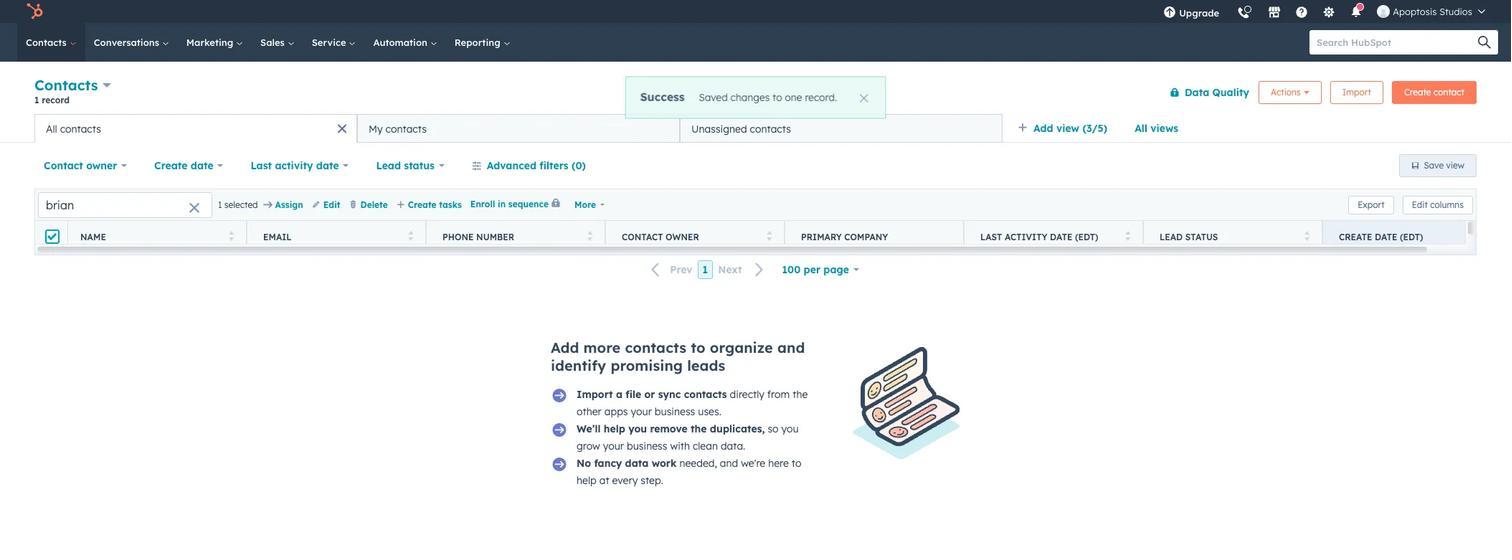 Task type: vqa. For each thing, say whether or not it's contained in the screenshot.
LAST ACTIVITY DATE
yes



Task type: locate. For each thing, give the bounding box(es) containing it.
1 for 1
[[703, 263, 708, 276]]

date down all contacts "button"
[[191, 159, 213, 172]]

activity
[[275, 159, 313, 172]]

add inside popup button
[[1034, 122, 1053, 135]]

2 horizontal spatial press to sort. image
[[766, 231, 772, 241]]

1 vertical spatial business
[[627, 440, 667, 453]]

1 vertical spatial import
[[577, 388, 613, 401]]

contacts up record
[[34, 76, 98, 94]]

you left remove
[[628, 422, 647, 435]]

search image
[[1478, 36, 1491, 49]]

1 vertical spatial owner
[[666, 231, 699, 242]]

pagination navigation
[[643, 260, 773, 279]]

1 vertical spatial contact owner
[[622, 231, 699, 242]]

create left contact
[[1404, 86, 1431, 97]]

edit button
[[312, 198, 340, 211]]

marketing
[[186, 37, 236, 48]]

(edt) down edit columns button
[[1400, 231, 1423, 242]]

2 vertical spatial 1
[[703, 263, 708, 276]]

your down file
[[631, 405, 652, 418]]

0 vertical spatial import
[[1343, 86, 1371, 97]]

add inside add more contacts to organize and identify promising leads
[[551, 339, 579, 356]]

date right activity
[[316, 159, 339, 172]]

add
[[1034, 122, 1053, 135], [551, 339, 579, 356]]

lead
[[376, 159, 401, 172], [1160, 231, 1183, 242]]

0 vertical spatial 1
[[34, 95, 39, 105]]

lead for lead status
[[1160, 231, 1183, 242]]

1 horizontal spatial all
[[1135, 122, 1148, 135]]

contacts inside unassigned contacts 'button'
[[750, 122, 791, 135]]

1 horizontal spatial and
[[777, 339, 805, 356]]

1 horizontal spatial date
[[316, 159, 339, 172]]

calling icon button
[[1232, 1, 1256, 22]]

to right here
[[792, 457, 801, 470]]

lead left status
[[1160, 231, 1183, 242]]

columns
[[1430, 199, 1464, 210]]

you
[[628, 422, 647, 435], [781, 422, 799, 435]]

2 horizontal spatial press to sort. image
[[1304, 231, 1310, 241]]

press to sort. image down more popup button
[[587, 231, 592, 241]]

1 selected
[[218, 199, 258, 210]]

contacts right my
[[386, 122, 427, 135]]

add for add more contacts to organize and identify promising leads
[[551, 339, 579, 356]]

1 vertical spatial add
[[551, 339, 579, 356]]

business up the data
[[627, 440, 667, 453]]

1 horizontal spatial date
[[1375, 231, 1398, 242]]

0 vertical spatial lead
[[376, 159, 401, 172]]

all
[[1135, 122, 1148, 135], [46, 122, 57, 135]]

0 horizontal spatial last
[[251, 159, 272, 172]]

1 vertical spatial to
[[691, 339, 706, 356]]

lead inside lead status popup button
[[376, 159, 401, 172]]

0 vertical spatial view
[[1056, 122, 1080, 135]]

clear input image
[[189, 203, 200, 214]]

0 horizontal spatial date
[[191, 159, 213, 172]]

contact owner up prev button
[[622, 231, 699, 242]]

date down export 'button'
[[1375, 231, 1398, 242]]

contact down all contacts
[[44, 159, 83, 172]]

menu
[[1155, 0, 1494, 28]]

and inside the needed, and we're here to help at every step.
[[720, 457, 738, 470]]

3 press to sort. element from the left
[[587, 231, 592, 243]]

press to sort. image down create tasks button
[[408, 231, 413, 241]]

your
[[631, 405, 652, 418], [603, 440, 624, 453]]

contacts inside contacts popup button
[[34, 76, 98, 94]]

service
[[312, 37, 349, 48]]

to left one
[[771, 92, 780, 103]]

create inside popup button
[[154, 159, 188, 172]]

0 horizontal spatial press to sort. image
[[228, 231, 234, 241]]

contacts inside my contacts "button"
[[386, 122, 427, 135]]

other
[[577, 405, 602, 418]]

help button
[[1290, 0, 1314, 23]]

press to sort. image
[[228, 231, 234, 241], [1125, 231, 1130, 241], [1304, 231, 1310, 241]]

you right so
[[781, 422, 799, 435]]

0 horizontal spatial and
[[720, 457, 738, 470]]

help down the "no"
[[577, 474, 597, 487]]

2 press to sort. image from the left
[[1125, 231, 1130, 241]]

import down search hubspot search box
[[1343, 86, 1371, 97]]

create date button
[[145, 151, 233, 180]]

quality
[[1213, 86, 1250, 99]]

contact
[[44, 159, 83, 172], [622, 231, 663, 242]]

phone
[[443, 231, 474, 242]]

business up we'll help you remove the duplicates,
[[655, 405, 695, 418]]

contacts up contact owner popup button
[[60, 122, 101, 135]]

sales
[[260, 37, 287, 48]]

1 edit from the left
[[323, 199, 340, 210]]

1 horizontal spatial help
[[604, 422, 625, 435]]

create date
[[154, 159, 213, 172]]

status
[[404, 159, 435, 172]]

1 record
[[34, 95, 70, 105]]

lead left 'status'
[[376, 159, 401, 172]]

date right activity
[[1050, 231, 1073, 242]]

sales link
[[252, 23, 303, 62]]

create for create date (edt)
[[1339, 231, 1373, 242]]

filters
[[540, 159, 569, 172]]

import button
[[1330, 81, 1384, 104]]

0 vertical spatial business
[[655, 405, 695, 418]]

1 horizontal spatial view
[[1446, 160, 1465, 171]]

my contacts
[[369, 122, 427, 135]]

0 horizontal spatial import
[[577, 388, 613, 401]]

settings link
[[1314, 0, 1344, 23]]

2 horizontal spatial to
[[792, 457, 801, 470]]

(3/5)
[[1083, 122, 1108, 135]]

last inside popup button
[[251, 159, 272, 172]]

0 vertical spatial contact
[[44, 159, 83, 172]]

email
[[263, 231, 292, 242]]

2 press to sort. element from the left
[[408, 231, 413, 243]]

2 vertical spatial to
[[792, 457, 801, 470]]

last for last activity date
[[251, 159, 272, 172]]

marketplaces image
[[1268, 6, 1281, 19]]

view inside add view (3/5) popup button
[[1056, 122, 1080, 135]]

1 horizontal spatial (edt)
[[1400, 231, 1423, 242]]

last activity date (edt)
[[981, 231, 1098, 242]]

all left views
[[1135, 122, 1148, 135]]

owner up prev on the left of the page
[[666, 231, 699, 242]]

1 horizontal spatial press to sort. image
[[1125, 231, 1130, 241]]

2 all from the left
[[46, 122, 57, 135]]

import for import a file or sync contacts
[[577, 388, 613, 401]]

create for create date
[[154, 159, 188, 172]]

0 horizontal spatial your
[[603, 440, 624, 453]]

create inside "contacts" banner
[[1404, 86, 1431, 97]]

0 vertical spatial and
[[777, 339, 805, 356]]

phone number
[[443, 231, 514, 242]]

2 horizontal spatial 1
[[703, 263, 708, 276]]

directly
[[730, 388, 765, 401]]

0 vertical spatial add
[[1034, 122, 1053, 135]]

create
[[1404, 86, 1431, 97], [154, 159, 188, 172], [408, 199, 437, 210], [1339, 231, 1373, 242]]

0 horizontal spatial (edt)
[[1075, 231, 1098, 242]]

2 you from the left
[[781, 422, 799, 435]]

duplicates,
[[710, 422, 765, 435]]

1 vertical spatial lead
[[1160, 231, 1183, 242]]

the right from
[[793, 388, 808, 401]]

1 left record
[[34, 95, 39, 105]]

press to sort. element
[[228, 231, 234, 243], [408, 231, 413, 243], [587, 231, 592, 243], [766, 231, 772, 243], [1125, 231, 1130, 243], [1304, 231, 1310, 243]]

1 vertical spatial last
[[981, 231, 1002, 242]]

business
[[655, 405, 695, 418], [627, 440, 667, 453]]

help down apps
[[604, 422, 625, 435]]

1 vertical spatial 1
[[218, 199, 222, 210]]

1 vertical spatial contact
[[622, 231, 663, 242]]

all contacts button
[[34, 114, 357, 143]]

1 horizontal spatial add
[[1034, 122, 1053, 135]]

0 vertical spatial your
[[631, 405, 652, 418]]

in
[[498, 199, 506, 210]]

0 horizontal spatial owner
[[86, 159, 117, 172]]

view inside "save view" button
[[1446, 160, 1465, 171]]

add left more
[[551, 339, 579, 356]]

1 vertical spatial view
[[1446, 160, 1465, 171]]

contacts banner
[[34, 74, 1477, 114]]

studios
[[1440, 6, 1473, 17]]

1 horizontal spatial you
[[781, 422, 799, 435]]

lead status
[[1160, 231, 1218, 242]]

to left organize on the bottom
[[691, 339, 706, 356]]

0 vertical spatial the
[[793, 388, 808, 401]]

your inside directly from the other apps your business uses.
[[631, 405, 652, 418]]

assign
[[275, 199, 303, 210]]

0 horizontal spatial to
[[691, 339, 706, 356]]

0 vertical spatial to
[[771, 92, 780, 103]]

2 edit from the left
[[1412, 199, 1428, 210]]

remove
[[650, 422, 688, 435]]

the up clean
[[691, 422, 707, 435]]

0 horizontal spatial lead
[[376, 159, 401, 172]]

1 horizontal spatial owner
[[666, 231, 699, 242]]

Search HubSpot search field
[[1310, 30, 1485, 55]]

5 press to sort. element from the left
[[1125, 231, 1130, 243]]

view right save at the right
[[1446, 160, 1465, 171]]

delete button
[[349, 198, 388, 211]]

all inside all contacts "button"
[[46, 122, 57, 135]]

edit left columns
[[1412, 199, 1428, 210]]

1 horizontal spatial to
[[771, 92, 780, 103]]

owner
[[86, 159, 117, 172], [666, 231, 699, 242]]

contacts inside all contacts "button"
[[60, 122, 101, 135]]

1 right prev on the left of the page
[[703, 263, 708, 276]]

1 inside button
[[703, 263, 708, 276]]

help inside the needed, and we're here to help at every step.
[[577, 474, 597, 487]]

contacts up import a file or sync contacts
[[625, 339, 686, 356]]

data quality button
[[1160, 78, 1250, 107]]

primary company
[[801, 231, 888, 242]]

marketing link
[[178, 23, 252, 62]]

date
[[1050, 231, 1073, 242], [1375, 231, 1398, 242]]

1 horizontal spatial import
[[1343, 86, 1371, 97]]

1 for 1 selected
[[218, 199, 222, 210]]

create left tasks
[[408, 199, 437, 210]]

create down export 'button'
[[1339, 231, 1373, 242]]

contacts down hubspot "link"
[[26, 37, 69, 48]]

1 date from the left
[[191, 159, 213, 172]]

view left (3/5)
[[1056, 122, 1080, 135]]

all down 1 record
[[46, 122, 57, 135]]

0 vertical spatial contact owner
[[44, 159, 117, 172]]

0 horizontal spatial help
[[577, 474, 597, 487]]

and down data. at the left of page
[[720, 457, 738, 470]]

apoptosis
[[1393, 6, 1437, 17]]

0 horizontal spatial view
[[1056, 122, 1080, 135]]

press to sort. image up next button
[[766, 231, 772, 241]]

contacts inside the 'contacts' 'link'
[[26, 37, 69, 48]]

1 horizontal spatial last
[[981, 231, 1002, 242]]

last
[[251, 159, 272, 172], [981, 231, 1002, 242]]

upgrade image
[[1163, 6, 1176, 19]]

more
[[574, 199, 596, 210]]

last activity date button
[[241, 151, 358, 180]]

4 press to sort. element from the left
[[766, 231, 772, 243]]

contact owner inside contact owner popup button
[[44, 159, 117, 172]]

unassigned
[[691, 122, 747, 135]]

lead for lead status
[[376, 159, 401, 172]]

and inside add more contacts to organize and identify promising leads
[[777, 339, 805, 356]]

1 button
[[698, 260, 713, 279]]

contact owner down all contacts
[[44, 159, 117, 172]]

all for all views
[[1135, 122, 1148, 135]]

1 horizontal spatial press to sort. image
[[587, 231, 592, 241]]

0 horizontal spatial edit
[[323, 199, 340, 210]]

import
[[1343, 86, 1371, 97], [577, 388, 613, 401]]

0 horizontal spatial contact
[[44, 159, 83, 172]]

(edt) right activity
[[1075, 231, 1098, 242]]

marketplaces button
[[1260, 0, 1290, 23]]

0 horizontal spatial 1
[[34, 95, 39, 105]]

contacts for unassigned contacts
[[750, 122, 791, 135]]

1 horizontal spatial the
[[793, 388, 808, 401]]

3 press to sort. image from the left
[[766, 231, 772, 241]]

6 press to sort. element from the left
[[1304, 231, 1310, 243]]

we're
[[741, 457, 765, 470]]

0 horizontal spatial contact owner
[[44, 159, 117, 172]]

close image
[[853, 94, 860, 102]]

1 vertical spatial help
[[577, 474, 597, 487]]

1 vertical spatial the
[[691, 422, 707, 435]]

1 horizontal spatial your
[[631, 405, 652, 418]]

selected
[[224, 199, 258, 210]]

press to sort. image for lead status
[[1304, 231, 1310, 241]]

import for import
[[1343, 86, 1371, 97]]

1 all from the left
[[1135, 122, 1148, 135]]

edit inside the edit button
[[323, 199, 340, 210]]

0 horizontal spatial all
[[46, 122, 57, 135]]

1 vertical spatial and
[[720, 457, 738, 470]]

and up from
[[777, 339, 805, 356]]

contacts down saved changes to one record.
[[750, 122, 791, 135]]

1 press to sort. element from the left
[[228, 231, 234, 243]]

0 horizontal spatial you
[[628, 422, 647, 435]]

edit left "delete" button
[[323, 199, 340, 210]]

per
[[804, 263, 821, 276]]

2 press to sort. image from the left
[[587, 231, 592, 241]]

import up the other
[[577, 388, 613, 401]]

0 vertical spatial owner
[[86, 159, 117, 172]]

import inside button
[[1343, 86, 1371, 97]]

1 vertical spatial contacts
[[34, 76, 98, 94]]

1 horizontal spatial lead
[[1160, 231, 1183, 242]]

1 horizontal spatial 1
[[218, 199, 222, 210]]

(0)
[[572, 159, 586, 172]]

activity
[[1005, 231, 1048, 242]]

owner up search name, phone, email addresses, or company search box
[[86, 159, 117, 172]]

press to sort. image
[[408, 231, 413, 241], [587, 231, 592, 241], [766, 231, 772, 241]]

contact up prev button
[[622, 231, 663, 242]]

your up fancy
[[603, 440, 624, 453]]

add for add view (3/5)
[[1034, 122, 1053, 135]]

0 vertical spatial contacts
[[26, 37, 69, 48]]

add left (3/5)
[[1034, 122, 1053, 135]]

0 horizontal spatial press to sort. image
[[408, 231, 413, 241]]

edit inside edit columns button
[[1412, 199, 1428, 210]]

all inside all views link
[[1135, 122, 1148, 135]]

uses.
[[698, 405, 721, 418]]

3 press to sort. image from the left
[[1304, 231, 1310, 241]]

press to sort. element for last activity date (edt)
[[1125, 231, 1130, 243]]

1 vertical spatial your
[[603, 440, 624, 453]]

leads
[[687, 356, 725, 374]]

create down all contacts "button"
[[154, 159, 188, 172]]

1 inside "contacts" banner
[[34, 95, 39, 105]]

tasks
[[439, 199, 462, 210]]

0 horizontal spatial add
[[551, 339, 579, 356]]

1 left selected
[[218, 199, 222, 210]]

1 horizontal spatial edit
[[1412, 199, 1428, 210]]

data
[[1185, 86, 1209, 99]]

0 horizontal spatial date
[[1050, 231, 1073, 242]]

0 vertical spatial last
[[251, 159, 272, 172]]

changes
[[732, 92, 769, 103]]



Task type: describe. For each thing, give the bounding box(es) containing it.
all views
[[1135, 122, 1179, 135]]

contacts button
[[34, 75, 111, 95]]

enroll in sequence button
[[470, 198, 566, 211]]

all for all contacts
[[46, 122, 57, 135]]

calling icon image
[[1237, 7, 1250, 20]]

press to sort. element for contact owner
[[766, 231, 772, 243]]

conversations
[[94, 37, 162, 48]]

edit columns button
[[1403, 195, 1473, 214]]

the inside directly from the other apps your business uses.
[[793, 388, 808, 401]]

business inside directly from the other apps your business uses.
[[655, 405, 695, 418]]

1 date from the left
[[1050, 231, 1073, 242]]

to inside the needed, and we're here to help at every step.
[[792, 457, 801, 470]]

edit for edit
[[323, 199, 340, 210]]

help image
[[1296, 6, 1308, 19]]

sequence
[[508, 199, 549, 210]]

every
[[612, 474, 638, 487]]

hubspot image
[[26, 3, 43, 20]]

enroll
[[470, 199, 495, 210]]

file
[[626, 388, 641, 401]]

name
[[80, 231, 106, 242]]

last activity date
[[251, 159, 339, 172]]

step.
[[641, 474, 663, 487]]

more
[[584, 339, 621, 356]]

1 (edt) from the left
[[1075, 231, 1098, 242]]

contacts up uses.
[[684, 388, 727, 401]]

tara schultz image
[[1377, 5, 1390, 18]]

advanced filters (0)
[[487, 159, 586, 172]]

my
[[369, 122, 383, 135]]

notifications image
[[1350, 6, 1363, 19]]

one
[[783, 92, 799, 103]]

we'll help you remove the duplicates,
[[577, 422, 765, 435]]

conversations link
[[85, 23, 178, 62]]

owner inside popup button
[[86, 159, 117, 172]]

edit for edit columns
[[1412, 199, 1428, 210]]

clean
[[693, 440, 718, 453]]

100
[[782, 263, 801, 276]]

settings image
[[1323, 6, 1336, 19]]

contacts inside add more contacts to organize and identify promising leads
[[625, 339, 686, 356]]

unassigned contacts button
[[680, 114, 1003, 143]]

100 per page
[[782, 263, 849, 276]]

press to sort. image for phone
[[587, 231, 592, 241]]

1 horizontal spatial contact owner
[[622, 231, 699, 242]]

record.
[[802, 92, 831, 103]]

no fancy data work
[[577, 457, 677, 470]]

saved
[[703, 92, 730, 103]]

contacts for my contacts
[[386, 122, 427, 135]]

press to sort. element for email
[[408, 231, 413, 243]]

with
[[670, 440, 690, 453]]

1 horizontal spatial contact
[[622, 231, 663, 242]]

reporting
[[455, 37, 503, 48]]

apoptosis studios
[[1393, 6, 1473, 17]]

saved changes to one record.
[[703, 92, 831, 103]]

all contacts
[[46, 122, 101, 135]]

last for last activity date (edt)
[[981, 231, 1002, 242]]

views
[[1151, 122, 1179, 135]]

next
[[718, 263, 742, 276]]

create tasks
[[408, 199, 462, 210]]

advanced filters (0) button
[[462, 151, 595, 180]]

contact owner button
[[34, 151, 136, 180]]

import a file or sync contacts
[[577, 388, 727, 401]]

you inside the so you grow your business with clean data.
[[781, 422, 799, 435]]

fancy
[[594, 457, 622, 470]]

grow
[[577, 440, 600, 453]]

needed,
[[680, 457, 717, 470]]

press to sort. image for last activity date (edt)
[[1125, 231, 1130, 241]]

reporting link
[[446, 23, 519, 62]]

prev button
[[643, 260, 698, 279]]

1 press to sort. image from the left
[[408, 231, 413, 241]]

your inside the so you grow your business with clean data.
[[603, 440, 624, 453]]

1 for 1 record
[[34, 95, 39, 105]]

apoptosis studios button
[[1369, 0, 1494, 23]]

company
[[844, 231, 888, 242]]

we'll
[[577, 422, 601, 435]]

primary company column header
[[785, 221, 965, 252]]

press to sort. element for phone number
[[587, 231, 592, 243]]

service link
[[303, 23, 365, 62]]

create contact button
[[1392, 81, 1477, 104]]

view for save
[[1446, 160, 1465, 171]]

automation link
[[365, 23, 446, 62]]

directly from the other apps your business uses.
[[577, 388, 808, 418]]

2 date from the left
[[316, 159, 339, 172]]

0 horizontal spatial the
[[691, 422, 707, 435]]

2 (edt) from the left
[[1400, 231, 1423, 242]]

unassigned contacts
[[691, 122, 791, 135]]

advanced
[[487, 159, 537, 172]]

at
[[599, 474, 609, 487]]

contacts for all contacts
[[60, 122, 101, 135]]

create tasks button
[[397, 198, 462, 211]]

a
[[616, 388, 623, 401]]

success alert
[[634, 78, 877, 117]]

status
[[1185, 231, 1218, 242]]

actions
[[1271, 86, 1301, 97]]

enroll in sequence
[[470, 199, 549, 210]]

create for create tasks
[[408, 199, 437, 210]]

from
[[767, 388, 790, 401]]

so you grow your business with clean data.
[[577, 422, 799, 453]]

page
[[824, 263, 849, 276]]

create for create contact
[[1404, 86, 1431, 97]]

or
[[644, 388, 655, 401]]

to inside success alert
[[771, 92, 780, 103]]

0 vertical spatial help
[[604, 422, 625, 435]]

delete
[[360, 199, 388, 210]]

record
[[42, 95, 70, 105]]

view for add
[[1056, 122, 1080, 135]]

more button
[[574, 197, 604, 213]]

actions button
[[1259, 81, 1322, 104]]

business inside the so you grow your business with clean data.
[[627, 440, 667, 453]]

automation
[[373, 37, 430, 48]]

1 press to sort. image from the left
[[228, 231, 234, 241]]

add view (3/5)
[[1034, 122, 1108, 135]]

press to sort. image for contact
[[766, 231, 772, 241]]

press to sort. element for lead status
[[1304, 231, 1310, 243]]

Search name, phone, email addresses, or company search field
[[38, 192, 212, 218]]

1 you from the left
[[628, 422, 647, 435]]

create date (edt)
[[1339, 231, 1423, 242]]

my contacts button
[[357, 114, 680, 143]]

2 date from the left
[[1375, 231, 1398, 242]]

edit columns
[[1412, 199, 1464, 210]]

search button
[[1471, 30, 1498, 55]]

here
[[768, 457, 789, 470]]

sync
[[658, 388, 681, 401]]

save view
[[1424, 160, 1465, 171]]

contact inside popup button
[[44, 159, 83, 172]]

add view (3/5) button
[[1008, 114, 1125, 143]]

to inside add more contacts to organize and identify promising leads
[[691, 339, 706, 356]]

save view button
[[1399, 154, 1477, 177]]

export button
[[1349, 195, 1394, 214]]

add more contacts to organize and identify promising leads
[[551, 339, 805, 374]]

contact
[[1434, 86, 1465, 97]]

success
[[648, 90, 690, 103]]

identify
[[551, 356, 606, 374]]

menu containing apoptosis studios
[[1155, 0, 1494, 28]]



